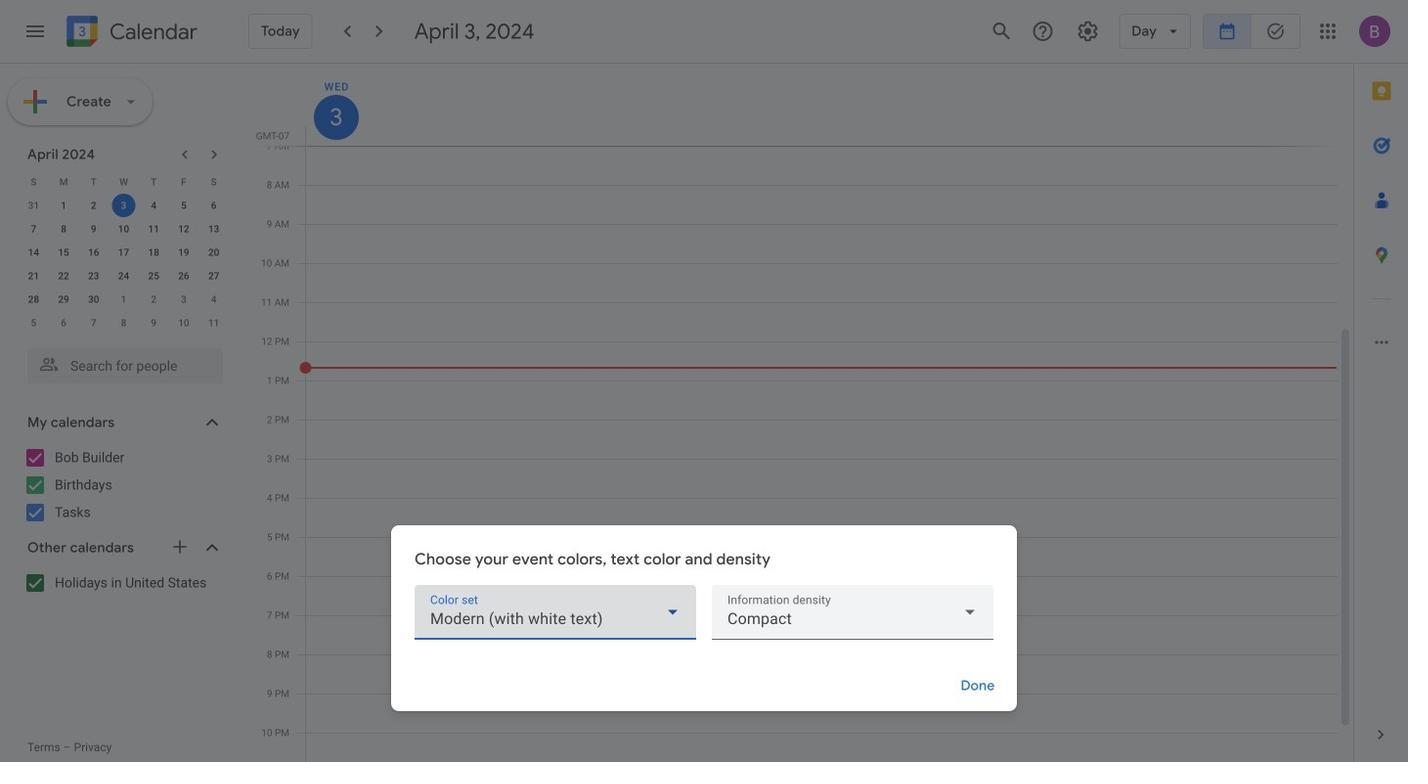 Task type: describe. For each thing, give the bounding box(es) containing it.
28 element
[[22, 288, 45, 311]]

20 element
[[202, 241, 226, 264]]

3 row from the top
[[19, 217, 229, 241]]

calendar element
[[63, 12, 197, 55]]

may 7 element
[[82, 311, 105, 335]]

7 row from the top
[[19, 311, 229, 335]]

29 element
[[52, 288, 75, 311]]

6 element
[[202, 194, 226, 217]]

may 1 element
[[112, 288, 135, 311]]

18 element
[[142, 241, 166, 264]]

24 element
[[112, 264, 135, 288]]

2 element
[[82, 194, 105, 217]]

30 element
[[82, 288, 105, 311]]

may 6 element
[[52, 311, 75, 335]]

may 10 element
[[172, 311, 196, 335]]

25 element
[[142, 264, 166, 288]]

1 element
[[52, 194, 75, 217]]

my calendars list
[[4, 442, 243, 528]]

9 element
[[82, 217, 105, 241]]

may 4 element
[[202, 288, 226, 311]]

8 element
[[52, 217, 75, 241]]

11 element
[[142, 217, 166, 241]]

1 row from the top
[[19, 170, 229, 194]]

may 8 element
[[112, 311, 135, 335]]

4 row from the top
[[19, 241, 229, 264]]

10 element
[[112, 217, 135, 241]]

23 element
[[82, 264, 105, 288]]



Task type: locate. For each thing, give the bounding box(es) containing it.
5 element
[[172, 194, 196, 217]]

row group
[[19, 194, 229, 335]]

13 element
[[202, 217, 226, 241]]

12 element
[[172, 217, 196, 241]]

heading inside the calendar element
[[106, 20, 197, 44]]

3, today element
[[112, 194, 135, 217]]

cell
[[109, 194, 139, 217]]

None search field
[[0, 340, 243, 383]]

main drawer image
[[23, 20, 47, 43]]

4 element
[[142, 194, 166, 217]]

column header
[[305, 64, 1338, 146]]

26 element
[[172, 264, 196, 288]]

17 element
[[112, 241, 135, 264]]

7 element
[[22, 217, 45, 241]]

tab list
[[1355, 64, 1409, 707]]

may 2 element
[[142, 288, 166, 311]]

heading
[[106, 20, 197, 44]]

march 31 element
[[22, 194, 45, 217]]

14 element
[[22, 241, 45, 264]]

may 9 element
[[142, 311, 166, 335]]

22 element
[[52, 264, 75, 288]]

5 row from the top
[[19, 264, 229, 288]]

row
[[19, 170, 229, 194], [19, 194, 229, 217], [19, 217, 229, 241], [19, 241, 229, 264], [19, 264, 229, 288], [19, 288, 229, 311], [19, 311, 229, 335]]

april 2024 grid
[[19, 170, 229, 335]]

dialog
[[391, 525, 1017, 711]]

21 element
[[22, 264, 45, 288]]

grid
[[250, 64, 1354, 762]]

16 element
[[82, 241, 105, 264]]

may 11 element
[[202, 311, 226, 335]]

2 row from the top
[[19, 194, 229, 217]]

may 3 element
[[172, 288, 196, 311]]

15 element
[[52, 241, 75, 264]]

cell inside april 2024 grid
[[109, 194, 139, 217]]

6 row from the top
[[19, 288, 229, 311]]

27 element
[[202, 264, 226, 288]]

19 element
[[172, 241, 196, 264]]

None field
[[415, 585, 696, 640], [712, 585, 994, 640], [415, 585, 696, 640], [712, 585, 994, 640]]

may 5 element
[[22, 311, 45, 335]]



Task type: vqa. For each thing, say whether or not it's contained in the screenshot.
cell within the APRIL 2024 grid
yes



